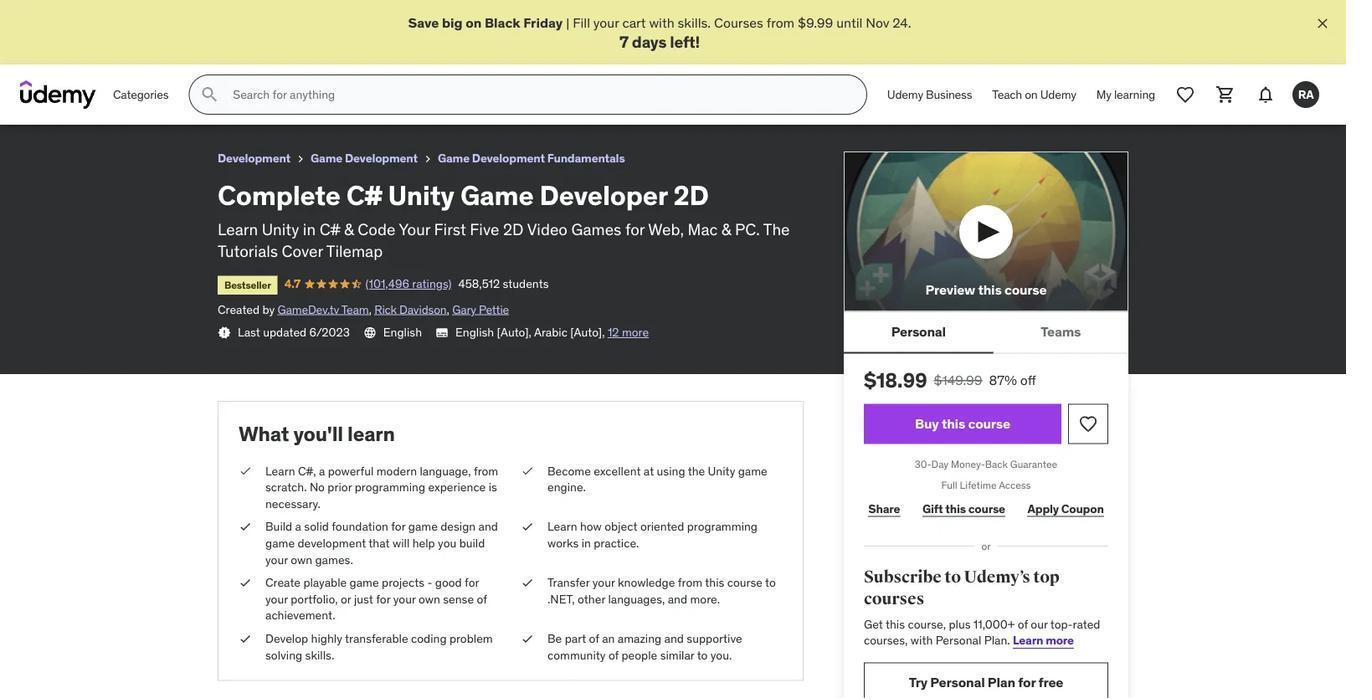 Task type: locate. For each thing, give the bounding box(es) containing it.
2 vertical spatial from
[[678, 575, 703, 590]]

in up the cover
[[303, 219, 316, 239]]

1 vertical spatial more
[[1046, 633, 1074, 648]]

for inside build a solid foundation for game design and game development that will help you build your own games.
[[391, 519, 406, 534]]

developer up submit search icon
[[176, 7, 241, 24]]

teach
[[992, 87, 1022, 102]]

0 vertical spatial 2d
[[244, 7, 262, 24]]

1 vertical spatial complete
[[218, 178, 341, 212]]

2 udemy from the left
[[1041, 87, 1077, 102]]

be
[[548, 631, 562, 646]]

for up 'will'
[[391, 519, 406, 534]]

teach on udemy link
[[982, 75, 1087, 115]]

1 vertical spatial programming
[[687, 519, 758, 534]]

0 vertical spatial programming
[[355, 480, 425, 495]]

0 horizontal spatial &
[[344, 219, 354, 239]]

0 horizontal spatial a
[[295, 519, 301, 534]]

xsmall image left how
[[521, 519, 534, 535]]

2d
[[244, 7, 262, 24], [674, 178, 709, 212], [503, 219, 524, 239]]

a inside learn c#, a powerful modern language, from scratch. no prior programming experience is necessary.
[[319, 463, 325, 479]]

0 horizontal spatial with
[[649, 14, 675, 31]]

1 horizontal spatial &
[[722, 219, 731, 239]]

xsmall image left be
[[521, 631, 534, 647]]

our
[[1031, 617, 1048, 632]]

from inside transfer your knowledge from this course to .net, other languages, and more.
[[678, 575, 703, 590]]

0 horizontal spatial 2d
[[244, 7, 262, 24]]

xsmall image for last updated 6/2023
[[218, 326, 231, 340]]

& left pc.
[[722, 219, 731, 239]]

try personal plan for free
[[909, 674, 1064, 691]]

c#,
[[298, 463, 316, 479]]

1 horizontal spatial own
[[419, 592, 440, 607]]

language,
[[420, 463, 471, 479]]

unity up categories
[[100, 7, 133, 24]]

1 vertical spatial on
[[1025, 87, 1038, 102]]

learn up scratch.
[[265, 463, 295, 479]]

1 horizontal spatial with
[[911, 633, 933, 648]]

skills. inside develop highly transferable coding problem solving skills.
[[305, 648, 334, 663]]

0 vertical spatial complete
[[13, 7, 76, 24]]

a right c#,
[[319, 463, 325, 479]]

udemy business
[[887, 87, 972, 102]]

udemy left my
[[1041, 87, 1077, 102]]

1 vertical spatial and
[[668, 592, 688, 607]]

more down top-
[[1046, 633, 1074, 648]]

course down lifetime
[[969, 501, 1006, 516]]

mac
[[688, 219, 718, 239]]

learn
[[348, 421, 395, 446]]

1 horizontal spatial development
[[345, 151, 418, 166]]

learn up tutorials
[[218, 219, 258, 239]]

1 vertical spatial 2d
[[674, 178, 709, 212]]

a inside build a solid foundation for game design and game development that will help you build your own games.
[[295, 519, 301, 534]]

game up just
[[350, 575, 379, 590]]

1 horizontal spatial skills.
[[678, 14, 711, 31]]

2 vertical spatial c#
[[320, 219, 340, 239]]

1 horizontal spatial to
[[765, 575, 776, 590]]

own down -
[[419, 592, 440, 607]]

$18.99 $149.99 87% off
[[864, 368, 1036, 393]]

0 vertical spatial skills.
[[678, 14, 711, 31]]

what you'll learn
[[239, 421, 395, 446]]

english [auto], arabic [auto] , 12 more
[[456, 325, 649, 340]]

or
[[982, 540, 991, 553], [341, 592, 351, 607]]

, left 12
[[602, 325, 605, 340]]

1 horizontal spatial udemy
[[1041, 87, 1077, 102]]

developer inside complete c# unity game developer 2d learn unity in c# & code your first five 2d video games for web, mac & pc. the tutorials cover tilemap
[[540, 178, 668, 212]]

english for english
[[383, 325, 422, 340]]

0 horizontal spatial or
[[341, 592, 351, 607]]

1 horizontal spatial complete
[[218, 178, 341, 212]]

0 horizontal spatial udemy
[[887, 87, 924, 102]]

xsmall image left transfer
[[521, 575, 534, 591]]

xsmall image for develop highly transferable coding problem solving skills.
[[239, 631, 252, 647]]

udemy business link
[[877, 75, 982, 115]]

rick davidson link
[[374, 302, 447, 317]]

with down course,
[[911, 633, 933, 648]]

game development fundamentals
[[438, 151, 625, 166]]

programming right oriented
[[687, 519, 758, 534]]

game up categories
[[136, 7, 173, 24]]

oriented
[[640, 519, 684, 534]]

0 horizontal spatial developer
[[176, 7, 241, 24]]

a left the solid
[[295, 519, 301, 534]]

1 vertical spatial with
[[911, 633, 933, 648]]

development
[[298, 536, 366, 551]]

just
[[354, 592, 373, 607]]

english
[[383, 325, 422, 340], [456, 325, 494, 340]]

0 horizontal spatial development
[[218, 151, 291, 166]]

1 horizontal spatial programming
[[687, 519, 758, 534]]

xsmall image right development link
[[294, 153, 307, 166]]

0 horizontal spatial english
[[383, 325, 422, 340]]

from left $9.99
[[767, 14, 795, 31]]

course inside preview this course "button"
[[1005, 281, 1047, 298]]

unity right the
[[708, 463, 735, 479]]

until
[[837, 14, 863, 31]]

achievement.
[[265, 608, 335, 623]]

ratings)
[[412, 276, 452, 291]]

or up udemy's
[[982, 540, 991, 553]]

personal button
[[844, 312, 994, 352]]

with up days
[[649, 14, 675, 31]]

last
[[238, 325, 260, 340]]

for inside complete c# unity game developer 2d learn unity in c# & code your first five 2d video games for web, mac & pc. the tutorials cover tilemap
[[625, 219, 645, 239]]

teams button
[[994, 312, 1129, 352]]

teams
[[1041, 323, 1081, 340]]

learn how object oriented programming works in practice.
[[548, 519, 758, 551]]

0 vertical spatial own
[[291, 552, 312, 567]]

2 horizontal spatial development
[[472, 151, 545, 166]]

gift this course link
[[918, 492, 1010, 526]]

0 vertical spatial in
[[303, 219, 316, 239]]

your right fill
[[594, 14, 619, 31]]

problem
[[450, 631, 493, 646]]

on right big
[[466, 14, 482, 31]]

shopping cart with 0 items image
[[1216, 85, 1236, 105]]

xsmall image for be part of an amazing and supportive community of people similar to you.
[[521, 631, 534, 647]]

unity up your at the top left of page
[[388, 178, 455, 212]]

sense
[[443, 592, 474, 607]]

and up build
[[479, 519, 498, 534]]

xsmall image for transfer your knowledge from this course to .net, other languages, and more.
[[521, 575, 534, 591]]

close image
[[1315, 15, 1331, 32]]

course inside transfer your knowledge from this course to .net, other languages, and more.
[[727, 575, 763, 590]]

to inside be part of an amazing and supportive community of people similar to you.
[[697, 648, 708, 663]]

this inside get this course, plus 11,000+ of our top-rated courses, with personal plan.
[[886, 617, 905, 632]]

learn more link
[[1013, 633, 1074, 648]]

1 vertical spatial developer
[[540, 178, 668, 212]]

for left 'web,'
[[625, 219, 645, 239]]

english down rick davidson link
[[383, 325, 422, 340]]

1 horizontal spatial from
[[678, 575, 703, 590]]

1 vertical spatial or
[[341, 592, 351, 607]]

course inside buy this course 'button'
[[968, 415, 1011, 432]]

your up other
[[593, 575, 615, 590]]

2 vertical spatial 2d
[[503, 219, 524, 239]]

1 horizontal spatial a
[[319, 463, 325, 479]]

, left rick
[[369, 302, 372, 317]]

1 vertical spatial skills.
[[305, 648, 334, 663]]

developer for complete c# unity game developer 2d
[[176, 7, 241, 24]]

course up 'supportive'
[[727, 575, 763, 590]]

c# for complete c# unity game developer 2d
[[79, 7, 97, 24]]

learn
[[218, 219, 258, 239], [265, 463, 295, 479], [548, 519, 577, 534], [1013, 633, 1044, 648]]

, left gary
[[447, 302, 449, 317]]

cover
[[282, 241, 323, 261]]

0 vertical spatial a
[[319, 463, 325, 479]]

complete up udemy image
[[13, 7, 76, 24]]

from up is
[[474, 463, 498, 479]]

1 udemy from the left
[[887, 87, 924, 102]]

back
[[985, 458, 1008, 471]]

in down how
[[582, 536, 591, 551]]

skills. up left!
[[678, 14, 711, 31]]

1 horizontal spatial developer
[[540, 178, 668, 212]]

1 horizontal spatial in
[[582, 536, 591, 551]]

game right development link
[[311, 151, 342, 166]]

0 vertical spatial and
[[479, 519, 498, 534]]

0 horizontal spatial in
[[303, 219, 316, 239]]

2 horizontal spatial from
[[767, 14, 795, 31]]

plan.
[[984, 633, 1010, 648]]

of inside get this course, plus 11,000+ of our top-rated courses, with personal plan.
[[1018, 617, 1028, 632]]

1 vertical spatial c#
[[346, 178, 382, 212]]

day
[[932, 458, 949, 471]]

for right just
[[376, 592, 391, 607]]

what
[[239, 421, 289, 446]]

developer up games
[[540, 178, 668, 212]]

0 horizontal spatial to
[[697, 648, 708, 663]]

on right teach
[[1025, 87, 1038, 102]]

personal inside get this course, plus 11,000+ of our top-rated courses, with personal plan.
[[936, 633, 982, 648]]

1 vertical spatial own
[[419, 592, 440, 607]]

or left just
[[341, 592, 351, 607]]

xsmall image down what
[[239, 463, 252, 479]]

personal down plus
[[936, 633, 982, 648]]

2 vertical spatial and
[[665, 631, 684, 646]]

development for game development fundamentals
[[472, 151, 545, 166]]

xsmall image left last
[[218, 326, 231, 340]]

0 horizontal spatial programming
[[355, 480, 425, 495]]

development up the code in the left top of the page
[[345, 151, 418, 166]]

preview this course
[[926, 281, 1047, 298]]

games.
[[315, 552, 353, 567]]

xsmall image left become
[[521, 463, 534, 479]]

of right sense
[[477, 592, 487, 607]]

own up create
[[291, 552, 312, 567]]

Search for anything text field
[[230, 81, 846, 109]]

your up create
[[265, 552, 288, 567]]

3 development from the left
[[472, 151, 545, 166]]

complete c# unity game developer 2d
[[13, 7, 262, 24]]

$149.99
[[934, 372, 983, 389]]

2 development from the left
[[345, 151, 418, 166]]

complete inside complete c# unity game developer 2d learn unity in c# & code your first five 2d video games for web, mac & pc. the tutorials cover tilemap
[[218, 178, 341, 212]]

[auto], arabic
[[497, 325, 568, 340]]

programming down 'modern'
[[355, 480, 425, 495]]

learn more
[[1013, 633, 1074, 648]]

with
[[649, 14, 675, 31], [911, 633, 933, 648]]

to inside transfer your knowledge from this course to .net, other languages, and more.
[[765, 575, 776, 590]]

0 horizontal spatial own
[[291, 552, 312, 567]]

1 vertical spatial personal
[[936, 633, 982, 648]]

from inside learn c#, a powerful modern language, from scratch. no prior programming experience is necessary.
[[474, 463, 498, 479]]

courses
[[864, 589, 925, 609]]

this up the more.
[[705, 575, 725, 590]]

game development
[[311, 151, 418, 166]]

xsmall image for build a solid foundation for game design and game development that will help you build your own games.
[[239, 519, 252, 535]]

from
[[767, 14, 795, 31], [474, 463, 498, 479], [678, 575, 703, 590]]

personal right try
[[931, 674, 985, 691]]

developer
[[176, 7, 241, 24], [540, 178, 668, 212]]

solid
[[304, 519, 329, 534]]

five
[[470, 219, 499, 239]]

0 vertical spatial more
[[622, 325, 649, 340]]

udemy image
[[20, 81, 96, 109]]

course for buy this course
[[968, 415, 1011, 432]]

0 horizontal spatial from
[[474, 463, 498, 479]]

become
[[548, 463, 591, 479]]

this right gift
[[946, 501, 966, 516]]

learn inside learn how object oriented programming works in practice.
[[548, 519, 577, 534]]

2 horizontal spatial 2d
[[674, 178, 709, 212]]

0 vertical spatial from
[[767, 14, 795, 31]]

this right the preview
[[978, 281, 1002, 298]]

1 vertical spatial a
[[295, 519, 301, 534]]

works
[[548, 536, 579, 551]]

share
[[869, 501, 900, 516]]

your down create
[[265, 592, 288, 607]]

game development fundamentals link
[[438, 148, 625, 169]]

learn up works on the bottom of the page
[[548, 519, 577, 534]]

programming inside learn how object oriented programming works in practice.
[[687, 519, 758, 534]]

0 vertical spatial on
[[466, 14, 482, 31]]

,
[[369, 302, 372, 317], [447, 302, 449, 317], [602, 325, 605, 340]]

get this course, plus 11,000+ of our top-rated courses, with personal plan.
[[864, 617, 1101, 648]]

0 horizontal spatial complete
[[13, 7, 76, 24]]

you
[[438, 536, 457, 551]]

on inside the teach on udemy link
[[1025, 87, 1038, 102]]

development for game development
[[345, 151, 418, 166]]

become excellent at using the unity game engine.
[[548, 463, 768, 495]]

0 horizontal spatial on
[[466, 14, 482, 31]]

and inside build a solid foundation for game design and game development that will help you build your own games.
[[479, 519, 498, 534]]

course inside gift this course link
[[969, 501, 1006, 516]]

left!
[[670, 31, 700, 51]]

of inside 'create playable game projects - good for your portfolio, or just for your own sense of achievement.'
[[477, 592, 487, 607]]

from inside save big on black friday | fill your cart with skills. courses from $9.99 until nov 24. 7 days left!
[[767, 14, 795, 31]]

tab list
[[844, 312, 1129, 354]]

unity up the cover
[[262, 219, 299, 239]]

personal down the preview
[[892, 323, 946, 340]]

skills. inside save big on black friday | fill your cart with skills. courses from $9.99 until nov 24. 7 days left!
[[678, 14, 711, 31]]

your down the projects
[[393, 592, 416, 607]]

c#
[[79, 7, 97, 24], [346, 178, 382, 212], [320, 219, 340, 239]]

game inside 'create playable game projects - good for your portfolio, or just for your own sense of achievement.'
[[350, 575, 379, 590]]

own inside 'create playable game projects - good for your portfolio, or just for your own sense of achievement.'
[[419, 592, 440, 607]]

of left our
[[1018, 617, 1028, 632]]

12 more button
[[608, 325, 649, 341]]

for up sense
[[465, 575, 479, 590]]

bestseller
[[224, 278, 271, 291]]

game up five
[[460, 178, 534, 212]]

try personal plan for free link
[[864, 663, 1109, 698]]

for
[[625, 219, 645, 239], [391, 519, 406, 534], [465, 575, 479, 590], [376, 592, 391, 607], [1018, 674, 1036, 691]]

and inside be part of an amazing and supportive community of people similar to you.
[[665, 631, 684, 646]]

for left free at the right bottom of page
[[1018, 674, 1036, 691]]

0 vertical spatial developer
[[176, 7, 241, 24]]

xsmall image
[[421, 153, 435, 166], [239, 575, 252, 591], [521, 575, 534, 591], [521, 631, 534, 647]]

this right buy
[[942, 415, 966, 432]]

6/2023
[[309, 325, 350, 340]]

game
[[738, 463, 768, 479], [408, 519, 438, 534], [265, 536, 295, 551], [350, 575, 379, 590]]

1 vertical spatial from
[[474, 463, 498, 479]]

1 horizontal spatial ,
[[447, 302, 449, 317]]

0 horizontal spatial skills.
[[305, 648, 334, 663]]

1 vertical spatial in
[[582, 536, 591, 551]]

with inside get this course, plus 11,000+ of our top-rated courses, with personal plan.
[[911, 633, 933, 648]]

transfer
[[548, 575, 590, 590]]

skills. down 'highly'
[[305, 648, 334, 663]]

own inside build a solid foundation for game design and game development that will help you build your own games.
[[291, 552, 312, 567]]

this up courses,
[[886, 617, 905, 632]]

developer for complete c# unity game developer 2d learn unity in c# & code your first five 2d video games for web, mac & pc. the tutorials cover tilemap
[[540, 178, 668, 212]]

1 horizontal spatial or
[[982, 540, 991, 553]]

game right the
[[738, 463, 768, 479]]

development down submit search icon
[[218, 151, 291, 166]]

plus
[[949, 617, 971, 632]]

& up tilemap on the left of page
[[344, 219, 354, 239]]

english down gary pettie link
[[456, 325, 494, 340]]

458,512
[[458, 276, 500, 291]]

(101,496
[[365, 276, 409, 291]]

and up similar
[[665, 631, 684, 646]]

in inside complete c# unity game developer 2d learn unity in c# & code your first five 2d video games for web, mac & pc. the tutorials cover tilemap
[[303, 219, 316, 239]]

from up the more.
[[678, 575, 703, 590]]

1 english from the left
[[383, 325, 422, 340]]

0 horizontal spatial more
[[622, 325, 649, 340]]

and inside transfer your knowledge from this course to .net, other languages, and more.
[[668, 592, 688, 607]]

xsmall image left create
[[239, 575, 252, 591]]

create playable game projects - good for your portfolio, or just for your own sense of achievement.
[[265, 575, 487, 623]]

0 vertical spatial c#
[[79, 7, 97, 24]]

submit search image
[[200, 85, 220, 105]]

how
[[580, 519, 602, 534]]

2 english from the left
[[456, 325, 494, 340]]

2 horizontal spatial to
[[945, 567, 961, 588]]

your inside build a solid foundation for game design and game development that will help you build your own games.
[[265, 552, 288, 567]]

xsmall image left the build at bottom left
[[239, 519, 252, 535]]

udemy left business
[[887, 87, 924, 102]]

0 vertical spatial personal
[[892, 323, 946, 340]]

pc.
[[735, 219, 760, 239]]

2 horizontal spatial c#
[[346, 178, 382, 212]]

xsmall image left develop on the left bottom of the page
[[239, 631, 252, 647]]

learn inside learn c#, a powerful modern language, from scratch. no prior programming experience is necessary.
[[265, 463, 295, 479]]

0 vertical spatial or
[[982, 540, 991, 553]]

more right 12
[[622, 325, 649, 340]]

1 development from the left
[[218, 151, 291, 166]]

course up teams
[[1005, 281, 1047, 298]]

learn down our
[[1013, 633, 1044, 648]]

your
[[399, 219, 430, 239]]

1 horizontal spatial on
[[1025, 87, 1038, 102]]

xsmall image
[[294, 153, 307, 166], [218, 326, 231, 340], [239, 463, 252, 479], [521, 463, 534, 479], [239, 519, 252, 535], [521, 519, 534, 535], [239, 631, 252, 647]]

try
[[909, 674, 928, 691]]

your inside transfer your knowledge from this course to .net, other languages, and more.
[[593, 575, 615, 590]]

0 horizontal spatial c#
[[79, 7, 97, 24]]

my
[[1097, 87, 1112, 102]]

1 horizontal spatial english
[[456, 325, 494, 340]]

for inside "try personal plan for free" link
[[1018, 674, 1036, 691]]

subscribe to udemy's top courses
[[864, 567, 1060, 609]]

0 vertical spatial with
[[649, 14, 675, 31]]

complete down development link
[[218, 178, 341, 212]]

this inside "button"
[[978, 281, 1002, 298]]

learning
[[1114, 87, 1156, 102]]

friday
[[523, 14, 563, 31]]

course up back
[[968, 415, 1011, 432]]

development up complete c# unity game developer 2d learn unity in c# & code your first five 2d video games for web, mac & pc. the tutorials cover tilemap
[[472, 151, 545, 166]]

and left the more.
[[668, 592, 688, 607]]

this inside 'button'
[[942, 415, 966, 432]]



Task type: describe. For each thing, give the bounding box(es) containing it.
c# for complete c# unity game developer 2d learn unity in c# & code your first five 2d video games for web, mac & pc. the tutorials cover tilemap
[[346, 178, 382, 212]]

be part of an amazing and supportive community of people similar to you.
[[548, 631, 743, 663]]

business
[[926, 87, 972, 102]]

0 horizontal spatial ,
[[369, 302, 372, 317]]

big
[[442, 14, 463, 31]]

part
[[565, 631, 586, 646]]

this inside transfer your knowledge from this course to .net, other languages, and more.
[[705, 575, 725, 590]]

wishlist image
[[1078, 414, 1099, 434]]

buy this course button
[[864, 404, 1062, 444]]

community
[[548, 648, 606, 663]]

game inside become excellent at using the unity game engine.
[[738, 463, 768, 479]]

course for gift this course
[[969, 501, 1006, 516]]

engine.
[[548, 480, 586, 495]]

2 horizontal spatial ,
[[602, 325, 605, 340]]

tab list containing personal
[[844, 312, 1129, 354]]

powerful
[[328, 463, 374, 479]]

games
[[572, 219, 622, 239]]

prior
[[328, 480, 352, 495]]

1 horizontal spatial c#
[[320, 219, 340, 239]]

more.
[[690, 592, 720, 607]]

game down the build at bottom left
[[265, 536, 295, 551]]

tilemap
[[326, 241, 383, 261]]

unity inside become excellent at using the unity game engine.
[[708, 463, 735, 479]]

gift
[[923, 501, 943, 516]]

english for english [auto], arabic [auto] , 12 more
[[456, 325, 494, 340]]

tutorials
[[218, 241, 278, 261]]

xsmall image for become excellent at using the unity game engine.
[[521, 463, 534, 479]]

wishlist image
[[1176, 85, 1196, 105]]

video
[[527, 219, 568, 239]]

this for buy
[[942, 415, 966, 432]]

people
[[622, 648, 658, 663]]

students
[[503, 276, 549, 291]]

gary pettie link
[[452, 302, 509, 317]]

similar
[[660, 648, 695, 663]]

game development link
[[311, 148, 418, 169]]

2 vertical spatial personal
[[931, 674, 985, 691]]

udemy's
[[964, 567, 1030, 588]]

gamedev.tv
[[278, 302, 339, 317]]

modern
[[377, 463, 417, 479]]

458,512 students
[[458, 276, 549, 291]]

2d for complete c# unity game developer 2d learn unity in c# & code your first five 2d video games for web, mac & pc. the tutorials cover tilemap
[[674, 178, 709, 212]]

supportive
[[687, 631, 743, 646]]

game up help
[[408, 519, 438, 534]]

course,
[[908, 617, 946, 632]]

.net,
[[548, 592, 575, 607]]

learn c#, a powerful modern language, from scratch. no prior programming experience is necessary.
[[265, 463, 498, 511]]

scratch.
[[265, 480, 307, 495]]

gift this course
[[923, 501, 1006, 516]]

xsmall image for create playable game projects - good for your portfolio, or just for your own sense of achievement.
[[239, 575, 252, 591]]

game inside complete c# unity game developer 2d learn unity in c# & code your first five 2d video games for web, mac & pc. the tutorials cover tilemap
[[460, 178, 534, 212]]

first
[[434, 219, 466, 239]]

black
[[485, 14, 521, 31]]

course language image
[[363, 326, 377, 340]]

87%
[[989, 372, 1017, 389]]

web,
[[648, 219, 684, 239]]

coupon
[[1062, 501, 1104, 516]]

12
[[608, 325, 619, 340]]

2d for complete c# unity game developer 2d
[[244, 7, 262, 24]]

that
[[369, 536, 390, 551]]

learn inside complete c# unity game developer 2d learn unity in c# & code your first five 2d video games for web, mac & pc. the tutorials cover tilemap
[[218, 219, 258, 239]]

programming inside learn c#, a powerful modern language, from scratch. no prior programming experience is necessary.
[[355, 480, 425, 495]]

guarantee
[[1011, 458, 1058, 471]]

1 horizontal spatial more
[[1046, 633, 1074, 648]]

gamedev.tv team link
[[278, 302, 369, 317]]

an
[[602, 631, 615, 646]]

xsmall image for learn c#, a powerful modern language, from scratch. no prior programming experience is necessary.
[[239, 463, 252, 479]]

learn for learn more
[[1013, 633, 1044, 648]]

save big on black friday | fill your cart with skills. courses from $9.99 until nov 24. 7 days left!
[[408, 14, 911, 51]]

complete for complete c# unity game developer 2d learn unity in c# & code your first five 2d video games for web, mac & pc. the tutorials cover tilemap
[[218, 178, 341, 212]]

30-
[[915, 458, 932, 471]]

on inside save big on black friday | fill your cart with skills. courses from $9.99 until nov 24. 7 days left!
[[466, 14, 482, 31]]

money-
[[951, 458, 985, 471]]

this for gift
[[946, 501, 966, 516]]

notifications image
[[1256, 85, 1276, 105]]

personal inside button
[[892, 323, 946, 340]]

lifetime
[[960, 479, 997, 492]]

nov
[[866, 14, 889, 31]]

other
[[578, 592, 605, 607]]

create
[[265, 575, 301, 590]]

code
[[358, 219, 396, 239]]

[auto]
[[570, 325, 602, 340]]

design
[[441, 519, 476, 534]]

develop
[[265, 631, 308, 646]]

with inside save big on black friday | fill your cart with skills. courses from $9.99 until nov 24. 7 days left!
[[649, 14, 675, 31]]

apply
[[1028, 501, 1059, 516]]

this for preview
[[978, 281, 1002, 298]]

this for get
[[886, 617, 905, 632]]

24.
[[893, 14, 911, 31]]

will
[[393, 536, 410, 551]]

access
[[999, 479, 1031, 492]]

1 & from the left
[[344, 219, 354, 239]]

davidson
[[399, 302, 447, 317]]

to inside subscribe to udemy's top courses
[[945, 567, 961, 588]]

courses
[[714, 14, 763, 31]]

your inside save big on black friday | fill your cart with skills. courses from $9.99 until nov 24. 7 days left!
[[594, 14, 619, 31]]

top-
[[1051, 617, 1073, 632]]

xsmall image for learn how object oriented programming works in practice.
[[521, 519, 534, 535]]

rick
[[374, 302, 397, 317]]

learn for learn c#, a powerful modern language, from scratch. no prior programming experience is necessary.
[[265, 463, 295, 479]]

of down an
[[609, 648, 619, 663]]

closed captions image
[[435, 326, 449, 339]]

updated
[[263, 325, 307, 340]]

(101,496 ratings)
[[365, 276, 452, 291]]

created
[[218, 302, 260, 317]]

you'll
[[293, 421, 343, 446]]

gary
[[452, 302, 476, 317]]

course for preview this course
[[1005, 281, 1047, 298]]

solving
[[265, 648, 302, 663]]

2 & from the left
[[722, 219, 731, 239]]

cart
[[622, 14, 646, 31]]

or inside 'create playable game projects - good for your portfolio, or just for your own sense of achievement.'
[[341, 592, 351, 607]]

game up first
[[438, 151, 470, 166]]

knowledge
[[618, 575, 675, 590]]

of left an
[[589, 631, 599, 646]]

complete for complete c# unity game developer 2d
[[13, 7, 76, 24]]

necessary.
[[265, 496, 321, 511]]

xsmall image right game development link at the top of the page
[[421, 153, 435, 166]]

in inside learn how object oriented programming works in practice.
[[582, 536, 591, 551]]

is
[[489, 480, 497, 495]]

learn for learn how object oriented programming works in practice.
[[548, 519, 577, 534]]

1 horizontal spatial 2d
[[503, 219, 524, 239]]

foundation
[[332, 519, 388, 534]]

30-day money-back guarantee full lifetime access
[[915, 458, 1058, 492]]

languages,
[[608, 592, 665, 607]]

build
[[459, 536, 485, 551]]

apply coupon
[[1028, 501, 1104, 516]]

coding
[[411, 631, 447, 646]]

top
[[1033, 567, 1060, 588]]

help
[[413, 536, 435, 551]]

courses,
[[864, 633, 908, 648]]

$18.99
[[864, 368, 927, 393]]



Task type: vqa. For each thing, say whether or not it's contained in the screenshot.
2,058
no



